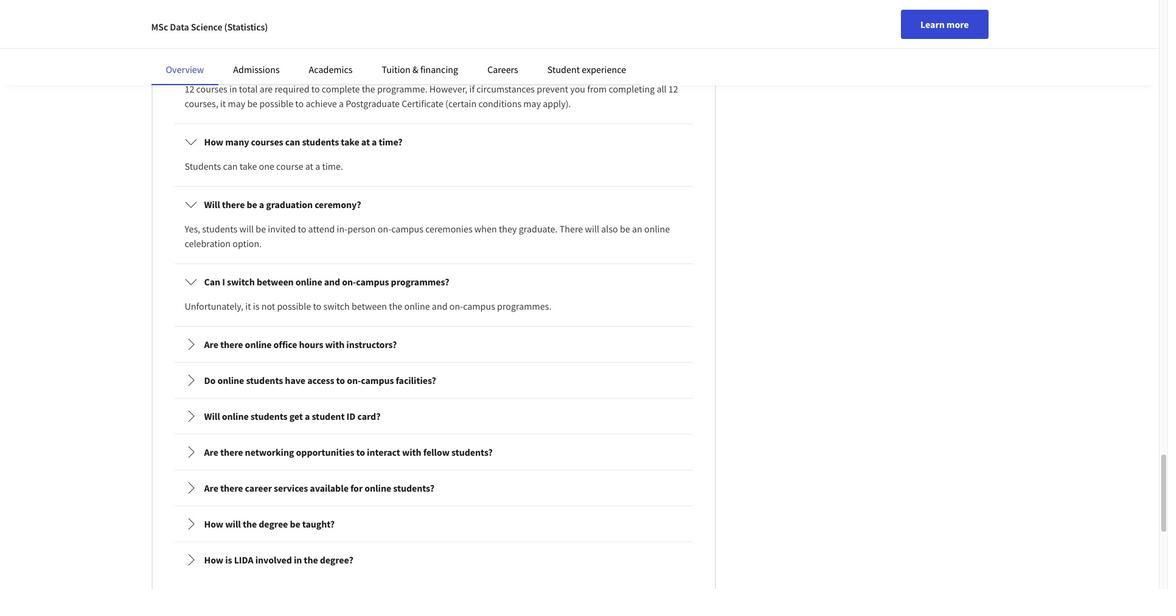 Task type: locate. For each thing, give the bounding box(es) containing it.
are for are there career services available for online students?‎
[[204, 482, 218, 494]]

can right students
[[223, 160, 238, 172]]

there
[[222, 198, 245, 211], [220, 338, 243, 351], [220, 446, 243, 458], [220, 482, 243, 494]]

to inside 'dropdown button'
[[336, 374, 345, 387]]

online inside yes, students will be invited to attend in-person on-campus ceremonies when they graduate. there will also be an online celebration option. ‎
[[645, 223, 670, 235]]

1 many from the top
[[225, 58, 249, 71]]

be left an
[[620, 223, 631, 235]]

a inside a time commitment of  roughly 20 hours per week (plus some additional assessment preparation time over 7 weeks) is recommended for each course. this amounts to 150 hours across the length of the course., the programme which comprises 12 courses in total can be completed over a period of 24 months. ).‎
[[398, 20, 403, 32]]

do online students have access to on-campus facilities?‎
[[204, 374, 436, 387]]

are left career
[[204, 482, 218, 494]]

1 horizontal spatial 12
[[228, 20, 238, 32]]

student
[[548, 63, 580, 75]]

on- right access
[[347, 374, 361, 387]]

students can take one course at a time.
[[185, 160, 343, 172]]

0 vertical spatial for
[[246, 5, 258, 18]]

be down "this"
[[320, 20, 330, 32]]

0 vertical spatial are
[[204, 338, 218, 351]]

for right available
[[351, 482, 363, 494]]

are inside how many courses are needed to complete the programme?‎ dropdown button
[[285, 58, 299, 71]]

online down programmes?‎
[[405, 300, 430, 312]]

12 up the courses,
[[185, 83, 194, 95]]

when
[[475, 223, 497, 235]]

is
[[654, 0, 660, 3], [253, 300, 260, 312], [225, 554, 232, 566]]

a right "achieve"
[[339, 97, 344, 110]]

at left time?‎
[[362, 136, 370, 148]]

0 vertical spatial between
[[257, 276, 294, 288]]

career
[[245, 482, 272, 494]]

online up networking
[[222, 410, 249, 422]]

networking
[[245, 446, 294, 458]]

of down 'assessment'
[[493, 5, 501, 18]]

will inside dropdown button
[[225, 518, 241, 530]]

how for how will the degree be taught?
[[204, 518, 224, 530]]

be right degree
[[290, 518, 301, 530]]

courses
[[240, 20, 271, 32], [251, 58, 283, 71], [196, 83, 228, 95], [251, 136, 283, 148]]

courses up one at left
[[251, 136, 283, 148]]

1 vertical spatial it
[[246, 300, 251, 312]]

0 horizontal spatial between
[[257, 276, 294, 288]]

is right "weeks)"
[[654, 0, 660, 3]]

how left degree
[[204, 518, 224, 530]]

for inside dropdown button
[[351, 482, 363, 494]]

2 are from the top
[[204, 446, 218, 458]]

programme
[[570, 5, 618, 18]]

students inside how many courses can students take at a time?‎ dropdown button
[[302, 136, 339, 148]]

are for are there online office hours with instructors?‎
[[204, 338, 218, 351]]

graduation
[[266, 198, 313, 211]]

1 horizontal spatial can
[[285, 136, 300, 148]]

0 horizontal spatial are
[[260, 83, 273, 95]]

hours down '(plus'
[[396, 5, 420, 18]]

there down unfortunately,
[[220, 338, 243, 351]]

campus inside yes, students will be invited to attend in-person on-campus ceremonies when they graduate. there will also be an online celebration option. ‎
[[392, 223, 424, 235]]

students left have
[[246, 374, 283, 387]]

campus up 'unfortunately, it is not possible to switch between the online and on-campus programmes.'
[[356, 276, 389, 288]]

1 horizontal spatial between
[[352, 300, 387, 312]]

hours right office
[[299, 338, 324, 351]]

how left lida
[[204, 554, 224, 566]]

many up the "students can take one course at a time."
[[225, 136, 249, 148]]

tuition
[[382, 63, 411, 75]]

1 vertical spatial will
[[204, 410, 220, 422]]

learn more button
[[902, 10, 989, 39]]

0 vertical spatial at
[[362, 136, 370, 148]]

1 vertical spatial can
[[285, 136, 300, 148]]

1 vertical spatial take
[[240, 160, 257, 172]]

students inside yes, students will be invited to attend in-person on-campus ceremonies when they graduate. there will also be an online celebration option. ‎
[[202, 223, 238, 235]]

online inside 'dropdown button'
[[218, 374, 244, 387]]

ceremonies
[[426, 223, 473, 235]]

2 how from the top
[[204, 136, 224, 148]]

0 vertical spatial hours
[[322, 0, 345, 3]]

0 horizontal spatial is
[[225, 554, 232, 566]]

0 vertical spatial over
[[596, 0, 614, 3]]

may left apply).‎
[[524, 97, 541, 110]]

1 vertical spatial total
[[239, 83, 258, 95]]

campus down will there be a graduation ceremony?‎ dropdown button
[[392, 223, 424, 235]]

with left fellow on the bottom left of the page
[[402, 446, 422, 458]]

ceremony?‎
[[315, 198, 361, 211]]

how many courses can students take at a time?‎
[[204, 136, 403, 148]]

over
[[596, 0, 614, 3], [378, 20, 396, 32]]

a
[[185, 0, 190, 3]]

0 horizontal spatial switch
[[227, 276, 255, 288]]

recommended
[[185, 5, 244, 18]]

be up ‎
[[256, 223, 266, 235]]

0 vertical spatial are
[[285, 58, 299, 71]]

0 horizontal spatial it
[[220, 97, 226, 110]]

1 are from the top
[[204, 338, 218, 351]]

student experience
[[548, 63, 627, 75]]

3 are from the top
[[204, 482, 218, 494]]

there for online
[[220, 338, 243, 351]]

2 horizontal spatial can
[[304, 20, 318, 32]]

to left interact
[[356, 446, 365, 458]]

are there career services available for online students?‎ button
[[175, 471, 693, 505]]

programmes?‎
[[391, 276, 450, 288]]

are inside 12 courses in total are required to complete the programme. however, if circumstances prevent you from completing all 12 courses, it may be possible to achieve a postgraduate certificate (certain conditions may apply).‎
[[260, 83, 273, 95]]

it right the courses,
[[220, 97, 226, 110]]

and
[[324, 276, 340, 288], [432, 300, 448, 312]]

yes,
[[185, 223, 200, 235]]

0 vertical spatial it
[[220, 97, 226, 110]]

students up time.
[[302, 136, 339, 148]]

1 how from the top
[[204, 58, 224, 71]]

0 vertical spatial switch
[[227, 276, 255, 288]]

hours up "this"
[[322, 0, 345, 3]]

students left get
[[251, 410, 288, 422]]

1 horizontal spatial total
[[283, 20, 302, 32]]

be down admissions
[[247, 97, 258, 110]]

0 vertical spatial will
[[204, 198, 220, 211]]

the up postgraduate
[[362, 83, 375, 95]]

online right an
[[645, 223, 670, 235]]

0 vertical spatial can
[[304, 20, 318, 32]]

how up students
[[204, 136, 224, 148]]

1 horizontal spatial are
[[285, 58, 299, 71]]

0 vertical spatial possible
[[260, 97, 294, 110]]

0 horizontal spatial and
[[324, 276, 340, 288]]

services
[[274, 482, 308, 494]]

0 horizontal spatial in
[[230, 83, 237, 95]]

course.
[[281, 5, 310, 18]]

0 horizontal spatial can
[[223, 160, 238, 172]]

2 vertical spatial of
[[433, 20, 441, 32]]

financing
[[421, 63, 459, 75]]

1 vertical spatial of
[[493, 5, 501, 18]]

this
[[312, 5, 329, 18]]

0 horizontal spatial total
[[239, 83, 258, 95]]

switch down the "can i switch between online and on-campus programmes?‎"
[[324, 300, 350, 312]]

there for career
[[220, 482, 243, 494]]

1 vertical spatial is
[[253, 300, 260, 312]]

time
[[192, 0, 211, 3], [576, 0, 595, 3]]

complete up postgraduate
[[345, 58, 385, 71]]

total down course.
[[283, 20, 302, 32]]

1 horizontal spatial in
[[273, 20, 281, 32]]

over left 7 on the top of page
[[596, 0, 614, 3]]

in down admissions "link"
[[230, 83, 237, 95]]

a left time?‎
[[372, 136, 377, 148]]

to left "attend"
[[298, 223, 306, 235]]

with
[[325, 338, 345, 351], [402, 446, 422, 458]]

0 vertical spatial with
[[325, 338, 345, 351]]

graduate.
[[519, 223, 558, 235]]

1 vertical spatial are
[[260, 83, 273, 95]]

completed
[[332, 20, 376, 32]]

2 many from the top
[[225, 136, 249, 148]]

switch inside dropdown button
[[227, 276, 255, 288]]

the left the degree?
[[304, 554, 318, 566]]

0 vertical spatial of
[[267, 0, 276, 3]]

how is lida involved in the degree? button
[[175, 543, 693, 577]]

3 how from the top
[[204, 518, 224, 530]]

office
[[274, 338, 297, 351]]

a right get
[[305, 410, 310, 422]]

of left 24
[[433, 20, 441, 32]]

to
[[369, 5, 378, 18], [334, 58, 343, 71], [312, 83, 320, 95], [295, 97, 304, 110], [298, 223, 306, 235], [313, 300, 322, 312], [336, 374, 345, 387], [356, 446, 365, 458]]

1 vertical spatial complete
[[322, 83, 360, 95]]

1 vertical spatial at
[[305, 160, 314, 172]]

can
[[304, 20, 318, 32], [285, 136, 300, 148], [223, 160, 238, 172]]

there up option.
[[222, 198, 245, 211]]

0 horizontal spatial take
[[240, 160, 257, 172]]

week
[[363, 0, 384, 3]]

are
[[285, 58, 299, 71], [260, 83, 273, 95]]

online
[[645, 223, 670, 235], [296, 276, 322, 288], [405, 300, 430, 312], [245, 338, 272, 351], [218, 374, 244, 387], [222, 410, 249, 422], [365, 482, 392, 494]]

of up each
[[267, 0, 276, 3]]

will there be a graduation ceremony?‎ button
[[175, 187, 693, 222]]

option.
[[233, 237, 262, 250]]

0 horizontal spatial may
[[228, 97, 245, 110]]

commitment
[[213, 0, 265, 3]]

opportunities
[[296, 446, 355, 458]]

on- up 'unfortunately, it is not possible to switch between the online and on-campus programmes.'
[[342, 276, 356, 288]]

at inside dropdown button
[[362, 136, 370, 148]]

1 horizontal spatial time
[[576, 0, 595, 3]]

for inside a time commitment of  roughly 20 hours per week (plus some additional assessment preparation time over 7 weeks) is recommended for each course. this amounts to 150 hours across the length of the course., the programme which comprises 12 courses in total can be completed over a period of 24 months. ).‎
[[246, 5, 258, 18]]

are down admissions
[[260, 83, 273, 95]]

2 vertical spatial is
[[225, 554, 232, 566]]

science
[[191, 21, 223, 33]]

total inside a time commitment of  roughly 20 hours per week (plus some additional assessment preparation time over 7 weeks) is recommended for each course. this amounts to 150 hours across the length of the course., the programme which comprises 12 courses in total can be completed over a period of 24 months. ).‎
[[283, 20, 302, 32]]

yes, students will be invited to attend in-person on-campus ceremonies when they graduate. there will also be an online celebration option. ‎
[[185, 223, 670, 250]]

1 vertical spatial between
[[352, 300, 387, 312]]

2 vertical spatial hours
[[299, 338, 324, 351]]

2 will from the top
[[204, 410, 220, 422]]

admissions
[[233, 63, 280, 75]]

each
[[260, 5, 279, 18]]

and up 'unfortunately, it is not possible to switch between the online and on-campus programmes.'
[[324, 276, 340, 288]]

are up required
[[285, 58, 299, 71]]

7
[[616, 0, 621, 3]]

will down do
[[204, 410, 220, 422]]

attend
[[308, 223, 335, 235]]

be left graduation
[[247, 198, 257, 211]]

0 vertical spatial and
[[324, 276, 340, 288]]

between up not
[[257, 276, 294, 288]]

4 how from the top
[[204, 554, 224, 566]]

0 horizontal spatial time
[[192, 0, 211, 3]]

1 horizontal spatial it
[[246, 300, 251, 312]]

a left graduation
[[259, 198, 264, 211]]

a inside 12 courses in total are required to complete the programme. however, if circumstances prevent you from completing all 12 courses, it may be possible to achieve a postgraduate certificate (certain conditions may apply).‎
[[339, 97, 344, 110]]

circumstances
[[477, 83, 535, 95]]

0 vertical spatial many
[[225, 58, 249, 71]]

12
[[228, 20, 238, 32], [185, 83, 194, 95], [669, 83, 679, 95]]

are there online office hours with instructors?‎ button
[[175, 327, 693, 362]]

in
[[273, 20, 281, 32], [230, 83, 237, 95], [294, 554, 302, 566]]

total inside 12 courses in total are required to complete the programme. however, if circumstances prevent you from completing all 12 courses, it may be possible to achieve a postgraduate certificate (certain conditions may apply).‎
[[239, 83, 258, 95]]

are up do
[[204, 338, 218, 351]]

there left networking
[[220, 446, 243, 458]]

many down (statistics) on the top left
[[225, 58, 249, 71]]

are left networking
[[204, 446, 218, 458]]

how many courses are needed to complete the programme?‎ button
[[175, 47, 693, 82]]

1 horizontal spatial may
[[524, 97, 541, 110]]

over down 150
[[378, 20, 396, 32]]

1 vertical spatial switch
[[324, 300, 350, 312]]

students up celebration
[[202, 223, 238, 235]]

length
[[465, 5, 491, 18]]

0 vertical spatial is
[[654, 0, 660, 3]]

how many courses are needed to complete the programme?‎
[[204, 58, 457, 71]]

2 vertical spatial in
[[294, 554, 302, 566]]

0 horizontal spatial with
[[325, 338, 345, 351]]

total down admissions
[[239, 83, 258, 95]]

1 will from the top
[[204, 198, 220, 211]]

to inside yes, students will be invited to attend in-person on-campus ceremonies when they graduate. there will also be an online celebration option. ‎
[[298, 223, 306, 235]]

1 horizontal spatial and
[[432, 300, 448, 312]]

will inside will there be a graduation ceremony?‎ dropdown button
[[204, 198, 220, 211]]

1 horizontal spatial switch
[[324, 300, 350, 312]]

2 horizontal spatial is
[[654, 0, 660, 3]]

complete down academics
[[322, 83, 360, 95]]

on- inside yes, students will be invited to attend in-person on-campus ceremonies when they graduate. there will also be an online celebration option. ‎
[[378, 223, 392, 235]]

to down required
[[295, 97, 304, 110]]

1 horizontal spatial over
[[596, 0, 614, 3]]

students inside do online students have access to on-campus facilities?‎ 'dropdown button'
[[246, 374, 283, 387]]

1 vertical spatial in
[[230, 83, 237, 95]]

1 vertical spatial for
[[351, 482, 363, 494]]

1 vertical spatial many
[[225, 136, 249, 148]]

experience
[[582, 63, 627, 75]]

0 horizontal spatial of
[[267, 0, 276, 3]]

0 horizontal spatial for
[[246, 5, 258, 18]]

students?‎
[[393, 482, 435, 494]]

msc
[[151, 21, 168, 33]]

to inside a time commitment of  roughly 20 hours per week (plus some additional assessment preparation time over 7 weeks) is recommended for each course. this amounts to 150 hours across the length of the course., the programme which comprises 12 courses in total can be completed over a period of 24 months. ).‎
[[369, 5, 378, 18]]

at right course
[[305, 160, 314, 172]]

is left not
[[253, 300, 260, 312]]

2 vertical spatial are
[[204, 482, 218, 494]]

in-
[[337, 223, 348, 235]]

can up course
[[285, 136, 300, 148]]

1 horizontal spatial for
[[351, 482, 363, 494]]

1 vertical spatial over
[[378, 20, 396, 32]]

0 vertical spatial total
[[283, 20, 302, 32]]

in inside 12 courses in total are required to complete the programme. however, if circumstances prevent you from completing all 12 courses, it may be possible to achieve a postgraduate certificate (certain conditions may apply).‎
[[230, 83, 237, 95]]

in down each
[[273, 20, 281, 32]]

12 courses in total are required to complete the programme. however, if circumstances prevent you from completing all 12 courses, it may be possible to achieve a postgraduate certificate (certain conditions may apply).‎
[[185, 83, 679, 110]]

0 horizontal spatial at
[[305, 160, 314, 172]]

be
[[320, 20, 330, 32], [247, 97, 258, 110], [247, 198, 257, 211], [256, 223, 266, 235], [620, 223, 631, 235], [290, 518, 301, 530]]

courses up the courses,
[[196, 83, 228, 95]]

which
[[620, 5, 644, 18]]

between inside the can i switch between online and on-campus programmes?‎ dropdown button
[[257, 276, 294, 288]]

2 horizontal spatial in
[[294, 554, 302, 566]]

a time commitment of  roughly 20 hours per week (plus some additional assessment preparation time over 7 weeks) is recommended for each course. this amounts to 150 hours across the length of the course., the programme which comprises 12 courses in total can be completed over a period of 24 months. ).‎
[[185, 0, 660, 32]]

1 horizontal spatial take
[[341, 136, 360, 148]]

be inside a time commitment of  roughly 20 hours per week (plus some additional assessment preparation time over 7 weeks) is recommended for each course. this amounts to 150 hours across the length of the course., the programme which comprises 12 courses in total can be completed over a period of 24 months. ).‎
[[320, 20, 330, 32]]

to down week on the left of the page
[[369, 5, 378, 18]]

is inside a time commitment of  roughly 20 hours per week (plus some additional assessment preparation time over 7 weeks) is recommended for each course. this amounts to 150 hours across the length of the course., the programme which comprises 12 courses in total can be completed over a period of 24 months. ).‎
[[654, 0, 660, 3]]

the down 'assessment'
[[503, 5, 517, 18]]

it left not
[[246, 300, 251, 312]]

i
[[222, 276, 225, 288]]

careers
[[488, 63, 519, 75]]

1 vertical spatial with
[[402, 446, 422, 458]]

courses down each
[[240, 20, 271, 32]]

0 vertical spatial complete
[[345, 58, 385, 71]]

0 vertical spatial take
[[341, 136, 360, 148]]

will up celebration
[[204, 198, 220, 211]]

1 horizontal spatial at
[[362, 136, 370, 148]]

time up the programme
[[576, 0, 595, 3]]

will inside will online students get a student id card?‎ dropdown button
[[204, 410, 220, 422]]

card?‎
[[358, 410, 381, 422]]

online left office
[[245, 338, 272, 351]]

get
[[290, 410, 303, 422]]

campus inside the can i switch between online and on-campus programmes?‎ dropdown button
[[356, 276, 389, 288]]

possible down required
[[260, 97, 294, 110]]

on- right person
[[378, 223, 392, 235]]

possible right not
[[277, 300, 311, 312]]

period
[[405, 20, 431, 32]]

between up instructors?‎
[[352, 300, 387, 312]]

1 vertical spatial are
[[204, 446, 218, 458]]

1 horizontal spatial of
[[433, 20, 441, 32]]

the
[[552, 5, 568, 18]]

1 vertical spatial hours
[[396, 5, 420, 18]]

time right a
[[192, 0, 211, 3]]

in inside a time commitment of  roughly 20 hours per week (plus some additional assessment preparation time over 7 weeks) is recommended for each course. this amounts to 150 hours across the length of the course., the programme which comprises 12 courses in total can be completed over a period of 24 months. ).‎
[[273, 20, 281, 32]]

0 vertical spatial in
[[273, 20, 281, 32]]

2 vertical spatial can
[[223, 160, 238, 172]]

0 horizontal spatial over
[[378, 20, 396, 32]]

to right access
[[336, 374, 345, 387]]

students
[[185, 160, 221, 172]]

how right 'overview' link
[[204, 58, 224, 71]]

take left one at left
[[240, 160, 257, 172]]

may right the courses,
[[228, 97, 245, 110]]



Task type: describe. For each thing, give the bounding box(es) containing it.
(certain
[[446, 97, 477, 110]]

how for how many courses can students take at a time?‎
[[204, 136, 224, 148]]

in inside dropdown button
[[294, 554, 302, 566]]

student experience link
[[548, 63, 627, 75]]

will for will online students get a student id card?‎
[[204, 410, 220, 422]]

can inside dropdown button
[[285, 136, 300, 148]]

facilities?‎
[[396, 374, 436, 387]]

if
[[470, 83, 475, 95]]

comprises
[[185, 20, 227, 32]]

how for how many courses are needed to complete the programme?‎
[[204, 58, 224, 71]]

learn
[[921, 18, 945, 30]]

there for be
[[222, 198, 245, 211]]

can
[[204, 276, 220, 288]]

on- down the can i switch between online and on-campus programmes?‎ dropdown button
[[450, 300, 463, 312]]

degree
[[259, 518, 288, 530]]

how many courses can students take at a time?‎ button
[[175, 125, 693, 159]]

required
[[275, 83, 310, 95]]

courses inside 12 courses in total are required to complete the programme. however, if circumstances prevent you from completing all 12 courses, it may be possible to achieve a postgraduate certificate (certain conditions may apply).‎
[[196, 83, 228, 95]]

courses inside a time commitment of  roughly 20 hours per week (plus some additional assessment preparation time over 7 weeks) is recommended for each course. this amounts to 150 hours across the length of the course., the programme which comprises 12 courses in total can be completed over a period of 24 months. ).‎
[[240, 20, 271, 32]]

more
[[947, 18, 970, 30]]

1 may from the left
[[228, 97, 245, 110]]

it inside 12 courses in total are required to complete the programme. however, if circumstances prevent you from completing all 12 courses, it may be possible to achieve a postgraduate certificate (certain conditions may apply).‎
[[220, 97, 226, 110]]

will online students get a student id card?‎
[[204, 410, 381, 422]]

the left degree
[[243, 518, 257, 530]]

many for how many courses are needed to complete the programme?‎
[[225, 58, 249, 71]]

student
[[312, 410, 345, 422]]

1 horizontal spatial with
[[402, 446, 422, 458]]

fellow
[[424, 446, 450, 458]]

apply).‎
[[543, 97, 571, 110]]

campus left programmes.
[[463, 300, 496, 312]]

how will the degree be taught?
[[204, 518, 335, 530]]

prevent
[[537, 83, 569, 95]]

1 vertical spatial and
[[432, 300, 448, 312]]

a left time.
[[315, 160, 320, 172]]

‎
[[264, 237, 264, 250]]

students inside will online students get a student id card?‎ dropdown button
[[251, 410, 288, 422]]

not
[[262, 300, 275, 312]]

a inside dropdown button
[[305, 410, 310, 422]]

).‎
[[491, 20, 496, 32]]

programme.
[[377, 83, 428, 95]]

can i switch between online and on-campus programmes?‎
[[204, 276, 450, 288]]

access
[[308, 374, 335, 387]]

postgraduate
[[346, 97, 400, 110]]

many for how many courses can students take at a time?‎
[[225, 136, 249, 148]]

how for how is lida involved in the degree?
[[204, 554, 224, 566]]

academics link
[[309, 63, 353, 75]]

be inside 12 courses in total are required to complete the programme. however, if circumstances prevent you from completing all 12 courses, it may be possible to achieve a postgraduate certificate (certain conditions may apply).‎
[[247, 97, 258, 110]]

the inside 12 courses in total are required to complete the programme. however, if circumstances prevent you from completing all 12 courses, it may be possible to achieve a postgraduate certificate (certain conditions may apply).‎
[[362, 83, 375, 95]]

(statistics)
[[224, 21, 268, 33]]

course.,
[[519, 5, 550, 18]]

data
[[170, 21, 189, 33]]

&
[[413, 63, 419, 75]]

conditions
[[479, 97, 522, 110]]

months.
[[455, 20, 489, 32]]

there
[[560, 223, 583, 235]]

tuition & financing
[[382, 63, 459, 75]]

2 horizontal spatial of
[[493, 5, 501, 18]]

also
[[602, 223, 618, 235]]

unfortunately,
[[185, 300, 244, 312]]

per
[[347, 0, 361, 3]]

how will the degree be taught? button
[[175, 507, 693, 541]]

programmes.
[[497, 300, 552, 312]]

possible inside 12 courses in total are required to complete the programme. however, if circumstances prevent you from completing all 12 courses, it may be possible to achieve a postgraduate certificate (certain conditions may apply).‎
[[260, 97, 294, 110]]

do
[[204, 374, 216, 387]]

time?‎
[[379, 136, 403, 148]]

there for networking
[[220, 446, 243, 458]]

do online students have access to on-campus facilities?‎ button
[[175, 363, 693, 397]]

person
[[348, 223, 376, 235]]

can inside a time commitment of  roughly 20 hours per week (plus some additional assessment preparation time over 7 weeks) is recommended for each course. this amounts to 150 hours across the length of the course., the programme which comprises 12 courses in total can be completed over a period of 24 months. ).‎
[[304, 20, 318, 32]]

to down the "can i switch between online and on-campus programmes?‎"
[[313, 300, 322, 312]]

the down additional
[[450, 5, 463, 18]]

learn more
[[921, 18, 970, 30]]

to right needed
[[334, 58, 343, 71]]

degree?
[[320, 554, 354, 566]]

the down programmes?‎
[[389, 300, 403, 312]]

2 horizontal spatial 12
[[669, 83, 679, 95]]

roughly
[[277, 0, 309, 3]]

assessment
[[476, 0, 524, 3]]

1 vertical spatial possible
[[277, 300, 311, 312]]

will left also
[[585, 223, 600, 235]]

additional
[[433, 0, 475, 3]]

is inside dropdown button
[[225, 554, 232, 566]]

online inside dropdown button
[[222, 410, 249, 422]]

from
[[588, 83, 607, 95]]

1 time from the left
[[192, 0, 211, 3]]

150
[[380, 5, 394, 18]]

id
[[347, 410, 356, 422]]

be inside will there be a graduation ceremony?‎ dropdown button
[[247, 198, 257, 211]]

programme?‎
[[403, 58, 457, 71]]

online down "attend"
[[296, 276, 322, 288]]

will up option.
[[240, 223, 254, 235]]

an
[[633, 223, 643, 235]]

12 inside a time commitment of  roughly 20 hours per week (plus some additional assessment preparation time over 7 weeks) is recommended for each course. this amounts to 150 hours across the length of the course., the programme which comprises 12 courses in total can be completed over a period of 24 months. ).‎
[[228, 20, 238, 32]]

have
[[285, 374, 306, 387]]

20
[[311, 0, 320, 3]]

are there career services available for online students?‎
[[204, 482, 435, 494]]

to up "achieve"
[[312, 83, 320, 95]]

on- inside do online students have access to on-campus facilities?‎ 'dropdown button'
[[347, 374, 361, 387]]

achieve
[[306, 97, 337, 110]]

some
[[409, 0, 431, 3]]

tuition & financing link
[[382, 63, 459, 75]]

are for are there networking opportunities to interact with fellow students?
[[204, 446, 218, 458]]

courses up required
[[251, 58, 283, 71]]

hours inside dropdown button
[[299, 338, 324, 351]]

interact
[[367, 446, 400, 458]]

0 horizontal spatial 12
[[185, 83, 194, 95]]

2 may from the left
[[524, 97, 541, 110]]

campus inside do online students have access to on-campus facilities?‎ 'dropdown button'
[[361, 374, 394, 387]]

complete inside 12 courses in total are required to complete the programme. however, if circumstances prevent you from completing all 12 courses, it may be possible to achieve a postgraduate certificate (certain conditions may apply).‎
[[322, 83, 360, 95]]

course
[[276, 160, 304, 172]]

academics
[[309, 63, 353, 75]]

on- inside the can i switch between online and on-campus programmes?‎ dropdown button
[[342, 276, 356, 288]]

will there be a graduation ceremony?‎
[[204, 198, 361, 211]]

24
[[443, 20, 453, 32]]

(plus
[[386, 0, 407, 3]]

and inside dropdown button
[[324, 276, 340, 288]]

celebration
[[185, 237, 231, 250]]

be inside the how will the degree be taught? dropdown button
[[290, 518, 301, 530]]

overview link
[[166, 63, 204, 75]]

careers link
[[488, 63, 519, 75]]

one
[[259, 160, 275, 172]]

weeks)
[[623, 0, 652, 3]]

are there networking opportunities to interact with fellow students?
[[204, 446, 493, 458]]

however,
[[430, 83, 468, 95]]

the left '&'
[[386, 58, 401, 71]]

online left students?‎ on the left of page
[[365, 482, 392, 494]]

1 horizontal spatial is
[[253, 300, 260, 312]]

2 time from the left
[[576, 0, 595, 3]]

all
[[657, 83, 667, 95]]

take inside dropdown button
[[341, 136, 360, 148]]

involved
[[255, 554, 292, 566]]

will for will there be a graduation ceremony?‎
[[204, 198, 220, 211]]

complete inside dropdown button
[[345, 58, 385, 71]]



Task type: vqa. For each thing, say whether or not it's contained in the screenshot.
'Waqar'
no



